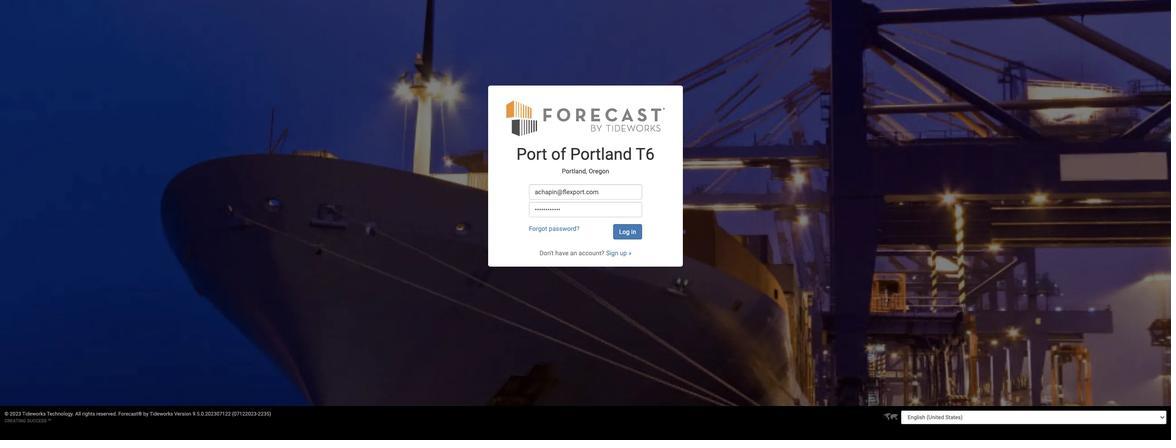 Task type: describe. For each thing, give the bounding box(es) containing it.
success
[[27, 419, 47, 424]]

2 tideworks from the left
[[150, 411, 173, 417]]

2023
[[10, 411, 21, 417]]

an
[[570, 249, 577, 257]]

port of portland t6 portland, oregon
[[517, 145, 655, 175]]

account?
[[579, 249, 605, 257]]

technology.
[[47, 411, 74, 417]]

don't have an account? sign up »
[[540, 249, 632, 257]]

reserved.
[[96, 411, 117, 417]]

in
[[631, 228, 636, 235]]

all
[[75, 411, 81, 417]]

(07122023-
[[232, 411, 258, 417]]

Email or username text field
[[529, 184, 642, 200]]

have
[[555, 249, 569, 257]]

portland,
[[562, 168, 587, 175]]

of
[[551, 145, 566, 164]]

log in button
[[613, 224, 642, 240]]

9.5.0.202307122
[[193, 411, 231, 417]]

don't
[[540, 249, 554, 257]]

t6
[[636, 145, 655, 164]]



Task type: locate. For each thing, give the bounding box(es) containing it.
creating
[[5, 419, 26, 424]]

oregon
[[589, 168, 609, 175]]

password?
[[549, 225, 580, 232]]

tideworks right by
[[150, 411, 173, 417]]

rights
[[82, 411, 95, 417]]

Password password field
[[529, 202, 642, 217]]

sign up » link
[[606, 249, 632, 257]]

version
[[174, 411, 191, 417]]

forgot
[[529, 225, 547, 232]]

portland
[[570, 145, 632, 164]]

℠
[[48, 419, 51, 424]]

»
[[629, 249, 632, 257]]

©
[[5, 411, 9, 417]]

0 horizontal spatial tideworks
[[22, 411, 46, 417]]

tideworks
[[22, 411, 46, 417], [150, 411, 173, 417]]

up
[[620, 249, 627, 257]]

by
[[143, 411, 148, 417]]

1 tideworks from the left
[[22, 411, 46, 417]]

tideworks up success
[[22, 411, 46, 417]]

forecast®
[[118, 411, 142, 417]]

forgot password? log in
[[529, 225, 636, 235]]

forecast® by tideworks image
[[506, 99, 665, 137]]

log
[[619, 228, 630, 235]]

sign
[[606, 249, 618, 257]]

forgot password? link
[[529, 225, 580, 232]]

© 2023 tideworks technology. all rights reserved. forecast® by tideworks version 9.5.0.202307122 (07122023-2235) creating success ℠
[[5, 411, 271, 424]]

2235)
[[258, 411, 271, 417]]

1 horizontal spatial tideworks
[[150, 411, 173, 417]]

port
[[517, 145, 547, 164]]



